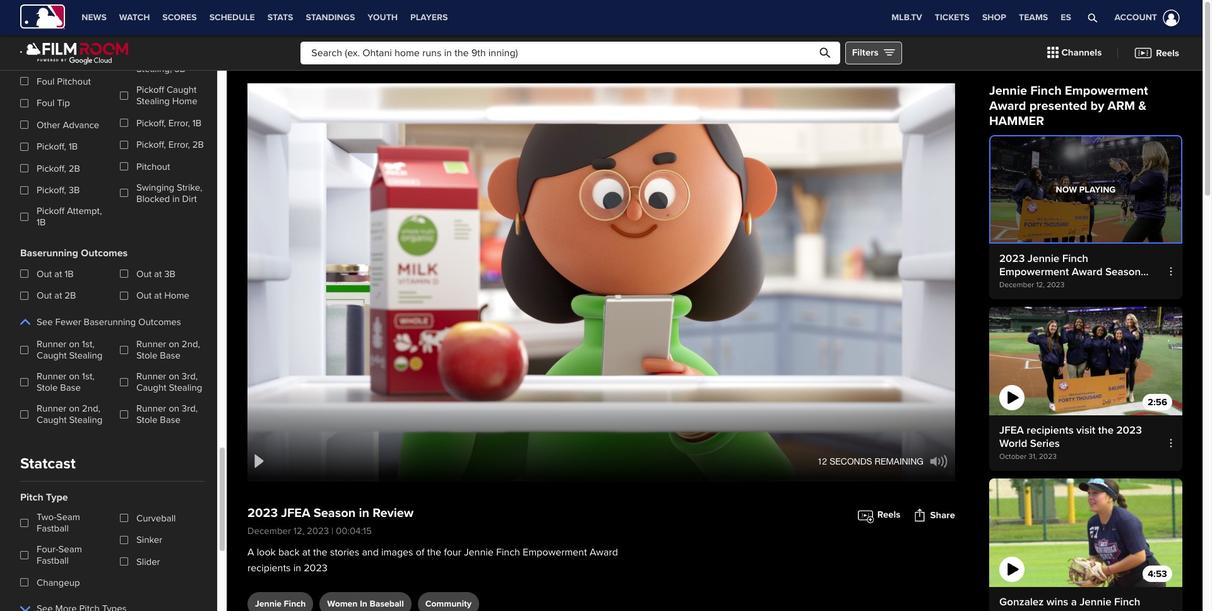 Task type: locate. For each thing, give the bounding box(es) containing it.
0 horizontal spatial reels
[[877, 509, 901, 520]]

stole inside runner on 2nd, stole base
[[136, 350, 157, 361]]

on inside runner on 2nd, caught stealing
[[69, 403, 80, 414]]

on down runner on 2nd, stole base
[[169, 371, 179, 382]]

2nd, inside runner on 2nd, caught stealing
[[82, 403, 100, 414]]

out at 2b
[[37, 290, 76, 301]]

tertiary navigation element
[[885, 0, 1077, 35]]

2023 up december
[[247, 506, 278, 521]]

stole for runner on 1st, stole base
[[37, 382, 58, 393]]

stole up runner on 3rd, caught stealing
[[136, 350, 157, 361]]

at down out at 3b
[[154, 290, 162, 301]]

on down runner on 1st, stole base
[[69, 403, 80, 414]]

a look back at the stories and images of the four jennie finch empowerment award recipients in 2023
[[247, 546, 618, 574]]

pickoff, down "other" at the top left of page
[[37, 141, 66, 152]]

0 vertical spatial award
[[989, 98, 1026, 114]]

1b up pickoff, error, 2b
[[192, 117, 202, 129]]

two-seam fastball
[[37, 512, 80, 534]]

runner down see
[[37, 339, 66, 350]]

3b inside pickoff, caught stealing, 3b
[[174, 63, 186, 75]]

stole
[[136, 350, 157, 361], [37, 382, 58, 393], [136, 414, 157, 426]]

0 vertical spatial jfea
[[999, 424, 1024, 437]]

1 vertical spatial base
[[60, 382, 81, 393]]

four-seam fastball
[[37, 544, 82, 566]]

at inside a look back at the stories and images of the four jennie finch empowerment award recipients in 2023
[[302, 546, 311, 559]]

2nd, for runner on 2nd, caught stealing
[[82, 403, 100, 414]]

baserunning outcomes
[[20, 247, 128, 260]]

1 vertical spatial foul
[[37, 97, 55, 109]]

0 horizontal spatial outcomes
[[81, 247, 128, 260]]

on for runner on 2nd, caught stealing
[[69, 403, 80, 414]]

out up out at 2b
[[37, 268, 52, 280]]

wins
[[1047, 596, 1068, 609]]

runner down runner on 1st, caught stealing
[[37, 371, 66, 382]]

0 vertical spatial pickoff
[[136, 84, 164, 95]]

finch up hammer
[[1030, 83, 1062, 98]]

0 horizontal spatial jfea
[[281, 506, 310, 521]]

stole for runner on 2nd, stole base
[[136, 350, 157, 361]]

1 vertical spatial empowerment
[[523, 546, 587, 559]]

seam down the two-seam fastball
[[58, 544, 82, 555]]

1 vertical spatial 3rd,
[[182, 403, 198, 414]]

1b inside 'pickoff attempt, 1b'
[[37, 217, 46, 228]]

seam
[[57, 512, 80, 523], [58, 544, 82, 555]]

caught
[[168, 52, 198, 63], [167, 84, 197, 95], [37, 350, 67, 361], [136, 382, 166, 393], [37, 414, 67, 426]]

0 vertical spatial stole
[[136, 350, 157, 361]]

pitchout up tip
[[57, 76, 91, 87]]

1 foul from the top
[[37, 76, 55, 87]]

runner inside runner on 2nd, caught stealing
[[37, 403, 66, 414]]

on up runner on 3rd, caught stealing
[[169, 339, 179, 350]]

0 vertical spatial 1st,
[[82, 339, 95, 350]]

players
[[410, 12, 448, 23]]

recipients
[[1027, 424, 1074, 437], [247, 562, 291, 574]]

reels button down the "account" dropdown button
[[1125, 39, 1189, 66]]

stats link
[[261, 0, 299, 35]]

jennie inside 'jennie finch empowerment award presented by arm & hammer'
[[989, 83, 1027, 98]]

stealing
[[136, 95, 170, 107], [69, 350, 102, 361], [169, 382, 202, 393], [69, 414, 102, 426]]

the left stories
[[313, 546, 327, 559]]

outcomes down attempt, at left
[[81, 247, 128, 260]]

2023 down 12,
[[304, 562, 327, 574]]

type
[[46, 491, 68, 504]]

pickoff down stealing,
[[136, 84, 164, 95]]

fastball
[[37, 523, 69, 534], [37, 555, 69, 566]]

home down out at 3b
[[164, 290, 189, 301]]

runner inside "runner on 3rd, stole base"
[[136, 403, 166, 414]]

0 vertical spatial outcomes
[[81, 247, 128, 260]]

pitchout up 'swinging'
[[136, 161, 170, 172]]

outcomes down out at home
[[138, 316, 181, 327]]

on inside runner on 2nd, stole base
[[169, 339, 179, 350]]

stealing down runner on 1st, stole base
[[69, 414, 102, 426]]

a
[[247, 546, 254, 559]]

caught down pickoff, caught stealing, 3b
[[167, 84, 197, 95]]

the inside jfea recipients visit the 2023 world series october 31, 2023
[[1098, 424, 1114, 437]]

runner down runner on 2nd, stole base
[[136, 371, 166, 382]]

2 vertical spatial stole
[[136, 414, 157, 426]]

seam down type
[[57, 512, 80, 523]]

error, for 2b
[[168, 139, 190, 150]]

2 foul from the top
[[37, 97, 55, 109]]

account
[[1115, 12, 1157, 23]]

1b down "baserunning outcomes"
[[64, 268, 74, 280]]

1 vertical spatial recipients
[[247, 562, 291, 574]]

base for 1st,
[[60, 382, 81, 393]]

2nd, inside runner on 2nd, stole base
[[182, 339, 200, 350]]

2b down pickoff, error, 1b
[[192, 139, 204, 150]]

on inside runner on 1st, caught stealing
[[69, 339, 80, 350]]

world
[[999, 437, 1027, 450]]

0 vertical spatial 2b
[[192, 139, 204, 150]]

3b
[[174, 63, 186, 75], [69, 184, 80, 196], [164, 268, 175, 280]]

in left dirt
[[172, 193, 180, 204]]

recipients down look
[[247, 562, 291, 574]]

base up runner on 2nd, caught stealing
[[60, 382, 81, 393]]

12,
[[293, 525, 304, 537]]

jfea winners visit 2023 ws image
[[989, 307, 1182, 416]]

1st, inside runner on 1st, caught stealing
[[82, 339, 95, 350]]

on for runner on 2nd, stole base
[[169, 339, 179, 350]]

3b right stealing,
[[174, 63, 186, 75]]

1 vertical spatial error,
[[168, 139, 190, 150]]

3rd, inside runner on 3rd, caught stealing
[[182, 371, 198, 382]]

fastball inside the two-seam fastball
[[37, 523, 69, 534]]

2 fastball from the top
[[37, 555, 69, 566]]

at for 3b
[[154, 268, 162, 280]]

2 1st, from the top
[[82, 371, 95, 382]]

baseball
[[370, 598, 404, 609]]

base inside runner on 1st, stole base
[[60, 382, 81, 393]]

2nd, for runner on 2nd, stole base
[[182, 339, 200, 350]]

jfea up 12,
[[281, 506, 310, 521]]

1 error, from the top
[[168, 117, 190, 129]]

finch right four
[[496, 546, 520, 559]]

2 horizontal spatial the
[[1098, 424, 1114, 437]]

runner inside runner on 1st, stole base
[[37, 371, 66, 382]]

jennie right four
[[464, 546, 494, 559]]

caught up "runner on 3rd, stole base"
[[136, 382, 166, 393]]

caught inside runner on 2nd, caught stealing
[[37, 414, 67, 426]]

on down runner on 3rd, caught stealing
[[169, 403, 179, 414]]

runner down runner on 1st, stole base
[[37, 403, 66, 414]]

0 horizontal spatial pickoff
[[37, 205, 64, 217]]

pickoff, for pickoff, caught stealing, 3b
[[136, 52, 166, 63]]

2 horizontal spatial award
[[1072, 609, 1103, 611]]

0 vertical spatial seam
[[57, 512, 80, 523]]

base up runner on 3rd, caught stealing
[[160, 350, 181, 361]]

pitchout
[[57, 76, 91, 87], [136, 161, 170, 172]]

pickoff inside the pickoff caught stealing home
[[136, 84, 164, 95]]

1 vertical spatial stole
[[37, 382, 58, 393]]

on inside "runner on 3rd, stole base"
[[169, 403, 179, 414]]

error, up pickoff, error, 2b
[[168, 117, 190, 129]]

stats
[[267, 12, 293, 23]]

in down back
[[293, 562, 301, 574]]

1st, down runner on 1st, caught stealing
[[82, 371, 95, 382]]

1 vertical spatial 2nd,
[[82, 403, 100, 414]]

seam inside the two-seam fastball
[[57, 512, 80, 523]]

1 vertical spatial baserunning
[[84, 316, 136, 327]]

pickoff, inside pickoff, caught stealing, 3b
[[136, 52, 166, 63]]

2b for out at 2b
[[64, 290, 76, 301]]

runner inside runner on 3rd, caught stealing
[[136, 371, 166, 382]]

0 vertical spatial empowerment
[[1065, 83, 1148, 98]]

reels left share button
[[877, 509, 901, 520]]

news
[[82, 12, 107, 23]]

pickoff, down pickoff, 1b
[[37, 163, 66, 174]]

mlb film room - powered by google cloud image
[[20, 41, 129, 65]]

gonzalez wins a jennie finch empowerment award
[[999, 596, 1140, 611]]

on down runner on 1st, caught stealing
[[69, 371, 80, 382]]

1 vertical spatial 2b
[[69, 163, 80, 174]]

scores link
[[156, 0, 203, 35]]

secondary navigation element
[[75, 0, 454, 35], [454, 0, 560, 35]]

1 vertical spatial fastball
[[37, 555, 69, 566]]

1b for error,
[[192, 117, 202, 129]]

on down fewer
[[69, 339, 80, 350]]

1 3rd, from the top
[[182, 371, 198, 382]]

reels button
[[1125, 39, 1189, 66], [856, 504, 901, 526]]

foul pitchout
[[37, 76, 91, 87]]

1 fastball from the top
[[37, 523, 69, 534]]

pickoff, up the pickoff caught stealing home at the left top of page
[[136, 52, 166, 63]]

four-
[[37, 544, 58, 555]]

1 vertical spatial seam
[[58, 544, 82, 555]]

out for out at home
[[136, 290, 152, 301]]

1 horizontal spatial 2nd,
[[182, 339, 200, 350]]

0 vertical spatial 3rd,
[[182, 371, 198, 382]]

0 horizontal spatial pitchout
[[57, 76, 91, 87]]

1 horizontal spatial pickoff
[[136, 84, 164, 95]]

runner on 3rd, stole base
[[136, 403, 198, 426]]

reels button down 12 seconds remaining
[[856, 504, 901, 526]]

jfea
[[999, 424, 1024, 437], [281, 506, 310, 521]]

swinging
[[136, 182, 174, 193]]

the right visit
[[1098, 424, 1114, 437]]

other advance
[[37, 119, 99, 130]]

the right of
[[427, 546, 441, 559]]

base inside "runner on 3rd, stole base"
[[160, 414, 181, 426]]

in right women
[[360, 598, 367, 609]]

award inside 'jennie finch empowerment award presented by arm & hammer'
[[989, 98, 1026, 114]]

pickoff, down pickoff, 2b
[[37, 184, 66, 196]]

foul tip
[[37, 97, 70, 109]]

0 vertical spatial 2nd,
[[182, 339, 200, 350]]

shop
[[982, 12, 1006, 23]]

pickoff, up pickoff, error, 2b
[[136, 117, 166, 129]]

2nd, down runner on 1st, stole base
[[82, 403, 100, 414]]

pitch type
[[20, 491, 68, 504]]

1st,
[[82, 339, 95, 350], [82, 371, 95, 382]]

2023 right visit
[[1116, 424, 1142, 437]]

presented
[[1029, 98, 1087, 114]]

stealing inside runner on 1st, caught stealing
[[69, 350, 102, 361]]

stealing up runner on 1st, stole base
[[69, 350, 102, 361]]

pickoff, 1b
[[37, 141, 78, 152]]

1 horizontal spatial jfea
[[999, 424, 1024, 437]]

schedule
[[209, 12, 255, 23]]

2b up pickoff, 3b
[[69, 163, 80, 174]]

secondary navigation element containing news
[[75, 0, 454, 35]]

baserunning right fewer
[[84, 316, 136, 327]]

fastball for two-
[[37, 523, 69, 534]]

2nd,
[[182, 339, 200, 350], [82, 403, 100, 414]]

runner
[[37, 339, 66, 350], [136, 339, 166, 350], [37, 371, 66, 382], [136, 371, 166, 382], [37, 403, 66, 414], [136, 403, 166, 414]]

1 horizontal spatial recipients
[[1027, 424, 1074, 437]]

jennie finch
[[255, 598, 306, 609]]

1 secondary navigation element from the left
[[75, 0, 454, 35]]

0 vertical spatial baserunning
[[20, 247, 78, 260]]

0 vertical spatial error,
[[168, 117, 190, 129]]

recipients up 31,
[[1027, 424, 1074, 437]]

on for runner on 1st, stole base
[[69, 371, 80, 382]]

outcomes
[[81, 247, 128, 260], [138, 316, 181, 327]]

1 1st, from the top
[[82, 339, 95, 350]]

0 horizontal spatial 2nd,
[[82, 403, 100, 414]]

1 horizontal spatial award
[[989, 98, 1026, 114]]

jfea up october
[[999, 424, 1024, 437]]

1 horizontal spatial outcomes
[[138, 316, 181, 327]]

review
[[373, 506, 414, 521]]

out for out at 3b
[[136, 268, 152, 280]]

pickoff, down pickoff, error, 1b
[[136, 139, 166, 150]]

runner for runner on 1st, stole base
[[37, 371, 66, 382]]

stole inside "runner on 3rd, stole base"
[[136, 414, 157, 426]]

3rd, for runner on 3rd, stole base
[[182, 403, 198, 414]]

2 vertical spatial award
[[1072, 609, 1103, 611]]

0 vertical spatial foul
[[37, 76, 55, 87]]

outcomes inside button
[[138, 316, 181, 327]]

jennie down look
[[255, 598, 282, 609]]

0 vertical spatial reels
[[1156, 47, 1179, 58]]

caught inside the pickoff caught stealing home
[[167, 84, 197, 95]]

2 error, from the top
[[168, 139, 190, 150]]

at down out at 1b
[[54, 290, 62, 301]]

2 3rd, from the top
[[182, 403, 198, 414]]

runner inside runner on 2nd, stole base
[[136, 339, 166, 350]]

runner for runner on 3rd, stole base
[[136, 403, 166, 414]]

1 vertical spatial jfea
[[281, 506, 310, 521]]

1st, for runner on 1st, caught stealing
[[82, 339, 95, 350]]

1 vertical spatial award
[[590, 546, 618, 559]]

caught up runner on 1st, stole base
[[37, 350, 67, 361]]

reels down the "account" dropdown button
[[1156, 47, 1179, 58]]

on for runner on 1st, caught stealing
[[69, 339, 80, 350]]

foul for foul pitchout
[[37, 76, 55, 87]]

1 vertical spatial outcomes
[[138, 316, 181, 327]]

2 vertical spatial 3b
[[164, 268, 175, 280]]

2 vertical spatial 2b
[[64, 290, 76, 301]]

hammer
[[989, 114, 1044, 129]]

jennie up hammer
[[989, 83, 1027, 98]]

00:04:15
[[336, 525, 372, 537]]

recipients inside a look back at the stories and images of the four jennie finch empowerment award recipients in 2023
[[247, 562, 291, 574]]

3rd, down runner on 2nd, stole base
[[182, 371, 198, 382]]

stealing for runner on 1st, caught stealing
[[69, 350, 102, 361]]

3rd, inside "runner on 3rd, stole base"
[[182, 403, 198, 414]]

2 vertical spatial empowerment
[[999, 609, 1069, 611]]

foul up foul tip
[[37, 76, 55, 87]]

out at 3b
[[136, 268, 175, 280]]

stealing up "runner on 3rd, stole base"
[[169, 382, 202, 393]]

on for runner on 3rd, caught stealing
[[169, 371, 179, 382]]

0 vertical spatial recipients
[[1027, 424, 1074, 437]]

fastball up four-
[[37, 523, 69, 534]]

error, down pickoff, error, 1b
[[168, 139, 190, 150]]

caught down scores link
[[168, 52, 198, 63]]

3b up attempt, at left
[[69, 184, 80, 196]]

visit
[[1076, 424, 1095, 437]]

0 horizontal spatial baserunning
[[20, 247, 78, 260]]

1 vertical spatial pickoff
[[37, 205, 64, 217]]

0 vertical spatial home
[[172, 95, 197, 107]]

at
[[54, 268, 62, 280], [154, 268, 162, 280], [54, 290, 62, 301], [154, 290, 162, 301], [302, 546, 311, 559]]

on inside runner on 3rd, caught stealing
[[169, 371, 179, 382]]

and
[[362, 546, 379, 559]]

0 vertical spatial 3b
[[174, 63, 186, 75]]

2b up fewer
[[64, 290, 76, 301]]

pickoff down pickoff, 3b
[[37, 205, 64, 217]]

pickoff, for pickoff, 1b
[[37, 141, 66, 152]]

of
[[416, 546, 424, 559]]

jfea inside jfea recipients visit the 2023 world series october 31, 2023
[[999, 424, 1024, 437]]

pickoff, 3b
[[37, 184, 80, 196]]

runner inside runner on 1st, caught stealing
[[37, 339, 66, 350]]

0 horizontal spatial recipients
[[247, 562, 291, 574]]

stole up runner on 2nd, caught stealing
[[37, 382, 58, 393]]

fastball inside four-seam fastball
[[37, 555, 69, 566]]

2b for pickoff, error, 2b
[[192, 139, 204, 150]]

october
[[999, 452, 1027, 462]]

out up out at home
[[136, 268, 152, 280]]

stealing inside runner on 2nd, caught stealing
[[69, 414, 102, 426]]

0 horizontal spatial reels button
[[856, 504, 901, 526]]

out down out at 3b
[[136, 290, 152, 301]]

stole inside runner on 1st, stole base
[[37, 382, 58, 393]]

1b down pickoff, 3b
[[37, 217, 46, 228]]

1st, inside runner on 1st, stole base
[[82, 371, 95, 382]]

home
[[172, 95, 197, 107], [164, 290, 189, 301]]

mute (m) image
[[930, 455, 947, 468]]

baserunning up out at 1b
[[20, 247, 78, 260]]

stealing inside runner on 3rd, caught stealing
[[169, 382, 202, 393]]

caught for runner on 1st, caught stealing
[[37, 350, 67, 361]]

2023
[[1116, 424, 1142, 437], [1039, 452, 1057, 462], [247, 506, 278, 521], [307, 525, 329, 537], [304, 562, 327, 574]]

pickoff inside 'pickoff attempt, 1b'
[[37, 205, 64, 217]]

0 vertical spatial base
[[160, 350, 181, 361]]

fastball up changeup
[[37, 555, 69, 566]]

base
[[160, 350, 181, 361], [60, 382, 81, 393], [160, 414, 181, 426]]

1 horizontal spatial baserunning
[[84, 316, 136, 327]]

caught inside runner on 3rd, caught stealing
[[136, 382, 166, 393]]

tip
[[57, 97, 70, 109]]

0 horizontal spatial award
[[590, 546, 618, 559]]

empowerment
[[1065, 83, 1148, 98], [523, 546, 587, 559], [999, 609, 1069, 611]]

stole down runner on 3rd, caught stealing
[[136, 414, 157, 426]]

1 horizontal spatial pitchout
[[136, 161, 170, 172]]

2 vertical spatial base
[[160, 414, 181, 426]]

arm
[[1108, 98, 1135, 114]]

seam inside four-seam fastball
[[58, 544, 82, 555]]

stealing for runner on 3rd, caught stealing
[[169, 382, 202, 393]]

gonzalez
[[999, 596, 1044, 609]]

foul left tip
[[37, 97, 55, 109]]

in up the 00:04:15
[[359, 506, 369, 521]]

runner down runner on 3rd, caught stealing
[[136, 403, 166, 414]]

jennie right a
[[1080, 596, 1111, 609]]

out down out at 1b
[[37, 290, 52, 301]]

base down runner on 3rd, caught stealing
[[160, 414, 181, 426]]

empowerment inside 'jennie finch empowerment award presented by arm & hammer'
[[1065, 83, 1148, 98]]

pickoff for 1b
[[37, 205, 64, 217]]

3rd, down runner on 3rd, caught stealing
[[182, 403, 198, 414]]

in inside a look back at the stories and images of the four jennie finch empowerment award recipients in 2023
[[293, 562, 301, 574]]

1 horizontal spatial reels button
[[1125, 39, 1189, 66]]

1st, down "see fewer baserunning outcomes" button
[[82, 339, 95, 350]]

runner on 2nd, stole base
[[136, 339, 200, 361]]

caught inside runner on 1st, caught stealing
[[37, 350, 67, 361]]

filters
[[852, 47, 879, 58]]

error, for 1b
[[168, 117, 190, 129]]

2nd, up runner on 3rd, caught stealing
[[182, 339, 200, 350]]

3rd, for runner on 3rd, caught stealing
[[182, 371, 198, 382]]

base inside runner on 2nd, stole base
[[160, 350, 181, 361]]

at for home
[[154, 290, 162, 301]]

youth
[[368, 12, 398, 23]]

reels
[[1156, 47, 1179, 58], [877, 509, 901, 520]]

on inside runner on 1st, stole base
[[69, 371, 80, 382]]

at up out at 2b
[[54, 268, 62, 280]]

at up out at home
[[154, 268, 162, 280]]

in inside 2023 jfea season in review december 12, 2023 | 00:04:15
[[359, 506, 369, 521]]

1 vertical spatial 1st,
[[82, 371, 95, 382]]

stealing inside the pickoff caught stealing home
[[136, 95, 170, 107]]

mlb.tv
[[892, 12, 922, 23]]

at right back
[[302, 546, 311, 559]]

stealing up pickoff, error, 1b
[[136, 95, 170, 107]]

home up pickoff, error, 1b
[[172, 95, 197, 107]]

0 vertical spatial fastball
[[37, 523, 69, 534]]



Task type: vqa. For each thing, say whether or not it's contained in the screenshot.
Seam within the Four-Seam Fastball
yes



Task type: describe. For each thing, give the bounding box(es) containing it.
a
[[1071, 596, 1077, 609]]

tickets link
[[929, 0, 976, 35]]

0 vertical spatial reels button
[[1125, 39, 1189, 66]]

0 horizontal spatial the
[[313, 546, 327, 559]]

statcast
[[20, 455, 76, 473]]

1 vertical spatial reels
[[877, 509, 901, 520]]

runner for runner on 3rd, caught stealing
[[136, 371, 166, 382]]

1 vertical spatial reels button
[[856, 504, 901, 526]]

recipients inside jfea recipients visit the 2023 world series october 31, 2023
[[1027, 424, 1074, 437]]

runner on 1st, stole base
[[37, 371, 95, 393]]

images
[[381, 546, 413, 559]]

jfea inside 2023 jfea season in review december 12, 2023 | 00:04:15
[[281, 506, 310, 521]]

pickoff, 2b
[[37, 163, 80, 174]]

foul for foul tip
[[37, 97, 55, 109]]

award inside the 'gonzalez wins a jennie finch empowerment award'
[[1072, 609, 1103, 611]]

by
[[1090, 98, 1104, 114]]

jennie finch link
[[247, 592, 313, 611]]

base for 2nd,
[[160, 350, 181, 361]]

31,
[[1028, 452, 1037, 462]]

fastball for four-
[[37, 555, 69, 566]]

pickoff, caught stealing, 3b
[[136, 52, 198, 75]]

changeup
[[37, 577, 80, 588]]

12 seconds remaining element
[[813, 456, 924, 466]]

scores
[[162, 12, 197, 23]]

jfea recipients visit the 2023 world series october 31, 2023
[[999, 424, 1142, 462]]

pickoff, for pickoff, error, 2b
[[136, 139, 166, 150]]

1 vertical spatial home
[[164, 290, 189, 301]]

schedule link
[[203, 0, 261, 35]]

|
[[331, 525, 333, 537]]

slider
[[136, 556, 160, 567]]

attempt,
[[67, 205, 102, 217]]

2023 jfea season in review december 12, 2023 | 00:04:15
[[247, 506, 414, 537]]

runner on 3rd, caught stealing
[[136, 371, 202, 393]]

other
[[37, 119, 60, 130]]

finch left women
[[284, 598, 306, 609]]

seam for four-
[[58, 544, 82, 555]]

1 horizontal spatial the
[[427, 546, 441, 559]]

news link
[[75, 0, 113, 35]]

jennie inside the 'gonzalez wins a jennie finch empowerment award'
[[1080, 596, 1111, 609]]

es link
[[1054, 0, 1077, 35]]

0 vertical spatial pitchout
[[57, 76, 91, 87]]

top navigation menu bar
[[0, 0, 1203, 35]]

out at home
[[136, 290, 189, 301]]

remaining
[[875, 456, 924, 466]]

out for out at 2b
[[37, 290, 52, 301]]

swinging strike, blocked in dirt
[[136, 182, 202, 204]]

curveball
[[136, 512, 176, 524]]

runner for runner on 2nd, stole base
[[136, 339, 166, 350]]

december
[[247, 525, 291, 537]]

stealing for runner on 2nd, caught stealing
[[69, 414, 102, 426]]

women in baseball link
[[320, 592, 411, 611]]

2023 inside a look back at the stories and images of the four jennie finch empowerment award recipients in 2023
[[304, 562, 327, 574]]

women
[[327, 598, 358, 609]]

strike,
[[177, 182, 202, 193]]

caught inside pickoff, caught stealing, 3b
[[168, 52, 198, 63]]

1 vertical spatial 3b
[[69, 184, 80, 196]]

caught for runner on 2nd, caught stealing
[[37, 414, 67, 426]]

4:53
[[1148, 568, 1167, 579]]

es
[[1061, 12, 1071, 23]]

pickoff caught stealing home
[[136, 84, 197, 107]]

mlb media player group
[[247, 83, 955, 481]]

runner on 1st, caught stealing
[[37, 339, 102, 361]]

2023 left '|'
[[307, 525, 329, 537]]

1b for attempt,
[[37, 217, 46, 228]]

season
[[314, 506, 356, 521]]

out for out at 1b
[[37, 268, 52, 280]]

stealing,
[[136, 63, 172, 75]]

;
[[247, 85, 250, 97]]

fewer
[[55, 316, 81, 327]]

sinker
[[136, 534, 162, 546]]

runner for runner on 2nd, caught stealing
[[37, 403, 66, 414]]

channels
[[1062, 47, 1102, 58]]

account button
[[1099, 0, 1182, 35]]

seconds
[[830, 456, 872, 466]]

community
[[425, 598, 471, 609]]

see fewer baserunning outcomes button
[[20, 311, 181, 334]]

seam for two-
[[57, 512, 80, 523]]

players link
[[404, 0, 454, 35]]

&
[[1138, 98, 1147, 114]]

in inside swinging strike, blocked in dirt
[[172, 193, 180, 204]]

women in baseball
[[327, 598, 404, 609]]

look
[[257, 546, 276, 559]]

stories
[[330, 546, 359, 559]]

stole for runner on 3rd, stole base
[[136, 414, 157, 426]]

at for 2b
[[54, 290, 62, 301]]

dirt
[[182, 193, 197, 204]]

finch inside the 'gonzalez wins a jennie finch empowerment award'
[[1114, 596, 1140, 609]]

tickets
[[935, 12, 970, 23]]

pickoff, error, 1b
[[136, 117, 202, 129]]

pickoff attempt, 1b
[[37, 205, 102, 228]]

home inside the pickoff caught stealing home
[[172, 95, 197, 107]]

teams
[[1019, 12, 1048, 23]]

award inside a look back at the stories and images of the four jennie finch empowerment award recipients in 2023
[[590, 546, 618, 559]]

jennie inside a look back at the stories and images of the four jennie finch empowerment award recipients in 2023
[[464, 546, 494, 559]]

mlb.tv link
[[885, 0, 929, 35]]

1b for at
[[64, 268, 74, 280]]

out at 1b
[[37, 268, 74, 280]]

see fewer baserunning outcomes
[[37, 316, 181, 327]]

2:56
[[1148, 396, 1167, 408]]

runner on 2nd, caught stealing
[[37, 403, 102, 426]]

pickoff, for pickoff, error, 1b
[[136, 117, 166, 129]]

pickoff, for pickoff, 3b
[[37, 184, 66, 196]]

major league baseball image
[[20, 4, 65, 29]]

2023 down series
[[1039, 452, 1057, 462]]

jennie finch empowerment award presented by arm & hammer
[[989, 83, 1148, 129]]

finch inside a look back at the stories and images of the four jennie finch empowerment award recipients in 2023
[[496, 546, 520, 559]]

at for 1b
[[54, 268, 62, 280]]

12
[[817, 456, 827, 466]]

base for 3rd,
[[160, 414, 181, 426]]

1 vertical spatial pitchout
[[136, 161, 170, 172]]

empowerment inside a look back at the stories and images of the four jennie finch empowerment award recipients in 2023
[[523, 546, 587, 559]]

caught for runner on 3rd, caught stealing
[[136, 382, 166, 393]]

see
[[37, 316, 53, 327]]

1 horizontal spatial reels
[[1156, 47, 1179, 58]]

community link
[[418, 592, 479, 611]]

gonzalez receives a jfea image
[[989, 479, 1182, 587]]

pickoff, for pickoff, 2b
[[37, 163, 66, 174]]

shop link
[[976, 0, 1013, 35]]

baserunning inside button
[[84, 316, 136, 327]]

play (space) image
[[255, 454, 264, 468]]

2 secondary navigation element from the left
[[454, 0, 560, 35]]

youth link
[[361, 0, 404, 35]]

Free text search text field
[[301, 41, 840, 64]]

pickoff, error, 2b
[[136, 139, 204, 150]]

empowerment inside the 'gonzalez wins a jennie finch empowerment award'
[[999, 609, 1069, 611]]

1b down other advance
[[69, 141, 78, 152]]

12 seconds remaining
[[817, 456, 924, 466]]

finch inside 'jennie finch empowerment award presented by arm & hammer'
[[1030, 83, 1062, 98]]

standings link
[[299, 0, 361, 35]]

share
[[930, 509, 955, 520]]

two-
[[37, 512, 57, 523]]

runner for runner on 1st, caught stealing
[[37, 339, 66, 350]]

1st, for runner on 1st, stole base
[[82, 371, 95, 382]]

on for runner on 3rd, stole base
[[169, 403, 179, 414]]

share button
[[913, 504, 955, 526]]

pickoff for stealing
[[136, 84, 164, 95]]



